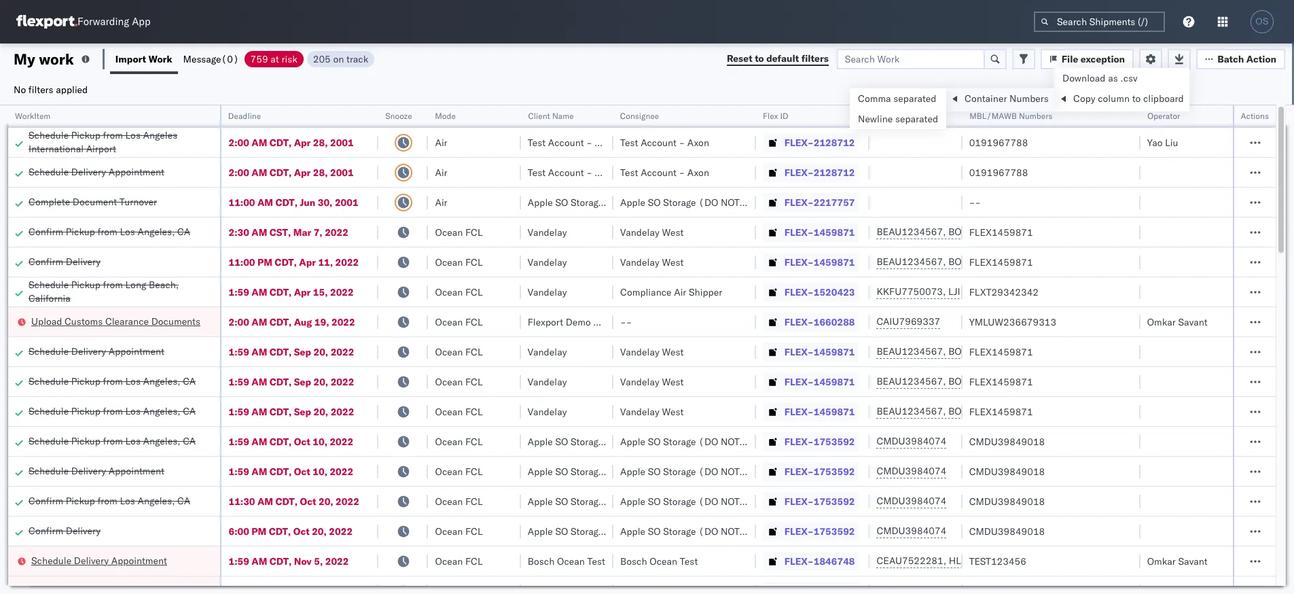Task type: locate. For each thing, give the bounding box(es) containing it.
0 vertical spatial 11:00
[[229, 196, 255, 208]]

flex-2128712 button
[[763, 133, 858, 152], [763, 133, 858, 152], [763, 163, 858, 182], [763, 163, 858, 182]]

2:00 am cdt, apr 28, 2001 for schedule pickup from los angeles international airport
[[229, 136, 354, 149]]

confirm pickup from los angeles, ca button for 2:30
[[29, 225, 190, 240]]

schedule delivery appointment button for 1:59 am cdt, sep 20, 2022
[[29, 344, 164, 359]]

0 vertical spatial 0191967788
[[970, 136, 1029, 149]]

0 vertical spatial confirm delivery button
[[29, 255, 101, 270]]

1 vertical spatial schedule pickup from los angeles, ca
[[29, 405, 196, 417]]

2128712 for schedule delivery appointment
[[814, 166, 855, 178]]

1 vertical spatial confirm pickup from los angeles, ca button
[[29, 494, 190, 509]]

beau1234567, bozo1234565, tcnu1234565 for 3rd schedule pickup from los angeles, ca button from the bottom
[[877, 375, 1088, 387]]

0 vertical spatial confirm pickup from los angeles, ca
[[29, 225, 190, 238]]

am for schedule delivery appointment button related to 1:59 am cdt, oct 10, 2022
[[252, 465, 267, 478]]

1 vertical spatial 1:59 am cdt, oct 10, 2022
[[229, 465, 354, 478]]

delivery
[[71, 166, 106, 178], [66, 255, 101, 267], [71, 345, 106, 357], [71, 465, 106, 477], [66, 524, 101, 537], [74, 554, 109, 567]]

4 1:59 from the top
[[229, 405, 249, 418]]

2 0191967788 from the top
[[970, 166, 1029, 178]]

container numbers button
[[870, 103, 949, 127]]

pickup for 2nd schedule pickup from los angeles, ca button from the bottom
[[71, 405, 101, 417]]

apr left 15,
[[294, 286, 311, 298]]

13 flex- from the top
[[785, 495, 814, 507]]

flex-1753592
[[785, 435, 855, 448], [785, 465, 855, 478], [785, 495, 855, 507], [785, 525, 855, 537]]

schedule pickup from los angeles, ca link for 3rd schedule pickup from los angeles, ca button from the bottom
[[29, 374, 196, 388]]

0 vertical spatial consignee
[[621, 111, 660, 121]]

deadline button
[[222, 108, 365, 122]]

2 schedule pickup from los angeles, ca from the top
[[29, 405, 196, 417]]

4 beau1234567, bozo1234565, tcnu1234565 from the top
[[877, 375, 1088, 387]]

1 vertical spatial 1:59 am cdt, sep 20, 2022
[[229, 376, 354, 388]]

filters
[[802, 52, 829, 65], [28, 83, 53, 96]]

my
[[14, 49, 35, 68]]

1 flex-2128712 from the top
[[785, 136, 855, 149]]

flex
[[763, 111, 778, 121]]

2 vertical spatial schedule pickup from los angeles, ca link
[[29, 434, 196, 448]]

2 1:59 from the top
[[229, 346, 249, 358]]

2 resize handle column header from the left
[[362, 105, 379, 594]]

0 vertical spatial 28,
[[313, 136, 328, 149]]

download
[[1063, 72, 1106, 84]]

5 west from the top
[[662, 405, 684, 418]]

1753592 for confirm delivery
[[814, 525, 855, 537]]

cdt, for confirm delivery button for 6:00
[[269, 525, 291, 537]]

0191967788 for schedule delivery appointment
[[970, 166, 1029, 178]]

yao
[[1148, 136, 1163, 149]]

2022 for 6:00 pm cdt, oct 20, 2022 confirm delivery link
[[329, 525, 353, 537]]

savant
[[1179, 316, 1208, 328], [1179, 555, 1208, 567]]

1 11:00 from the top
[[229, 196, 255, 208]]

numbers inside list box
[[1010, 92, 1049, 105]]

1 vertical spatial container numbers
[[877, 105, 914, 126]]

delivery for 2:00 am cdt, apr 28, 2001
[[71, 166, 106, 178]]

2001 down 'deadline' button
[[330, 136, 354, 149]]

bozo1234565, for 3rd schedule pickup from los angeles, ca button from the bottom
[[949, 375, 1018, 387]]

9 resize handle column header from the left
[[1125, 105, 1141, 594]]

1 vertical spatial savant
[[1179, 555, 1208, 567]]

4 confirm from the top
[[29, 524, 63, 537]]

complete
[[29, 195, 70, 208]]

beau1234567, for schedule pickup from los angeles, ca link related to 3rd schedule pickup from los angeles, ca button from the bottom
[[877, 375, 947, 387]]

1 vertical spatial sep
[[294, 376, 311, 388]]

2001 up the 30,
[[330, 166, 354, 178]]

2 1:59 am cdt, oct 10, 2022 from the top
[[229, 465, 354, 478]]

schedule for schedule pickup from los angeles international airport button
[[29, 129, 69, 141]]

1:59 am cdt, oct 10, 2022 for schedule pickup from los angeles, ca
[[229, 435, 354, 448]]

0 vertical spatial pm
[[258, 256, 273, 268]]

schedule delivery appointment button
[[29, 165, 164, 180], [29, 344, 164, 359], [29, 464, 164, 479], [31, 554, 167, 569]]

0 horizontal spatial bosch
[[528, 555, 555, 567]]

pm for 11:00
[[258, 256, 273, 268]]

19,
[[315, 316, 329, 328]]

los
[[125, 129, 141, 141], [120, 225, 135, 238], [125, 375, 141, 387], [125, 405, 141, 417], [125, 435, 141, 447], [120, 495, 135, 507]]

from inside the schedule pickup from long beach, california
[[103, 278, 123, 291]]

2022 for the schedule delivery appointment 'link' related to 1:59 am cdt, sep 20, 2022
[[331, 346, 354, 358]]

1 vertical spatial schedule pickup from los angeles, ca link
[[29, 404, 196, 418]]

ocean for confirm pickup from los angeles, ca link corresponding to 11:30 am cdt, oct 20, 2022
[[435, 495, 463, 507]]

schedule inside the schedule pickup from long beach, california
[[29, 278, 69, 291]]

0 vertical spatial omkar
[[1148, 316, 1177, 328]]

ocean for the schedule delivery appointment 'link' corresponding to 1:59 am cdt, oct 10, 2022
[[435, 465, 463, 478]]

1 horizontal spatial filters
[[802, 52, 829, 65]]

am for schedule pickup from los angeles international airport button
[[252, 136, 267, 149]]

flex-1753592 button
[[763, 432, 858, 451], [763, 432, 858, 451], [763, 462, 858, 481], [763, 462, 858, 481], [763, 492, 858, 511], [763, 492, 858, 511], [763, 522, 858, 541], [763, 522, 858, 541]]

4 flex-1459871 from the top
[[785, 376, 855, 388]]

1 horizontal spatial container
[[965, 92, 1008, 105]]

flex-1459871 button
[[763, 223, 858, 242], [763, 223, 858, 242], [763, 253, 858, 272], [763, 253, 858, 272], [763, 342, 858, 361], [763, 342, 858, 361], [763, 372, 858, 391], [763, 372, 858, 391], [763, 402, 858, 421], [763, 402, 858, 421]]

to
[[755, 52, 765, 65], [1133, 92, 1142, 105]]

28, up the 30,
[[313, 166, 328, 178]]

flex-2128712 down flex id "button"
[[785, 136, 855, 149]]

deadline
[[229, 111, 262, 121]]

2 vertical spatial schedule pickup from los angeles, ca
[[29, 435, 196, 447]]

schedule delivery appointment link for 1:59 am cdt, oct 10, 2022
[[29, 464, 164, 478]]

0 vertical spatial 2128712
[[814, 136, 855, 149]]

3 west from the top
[[662, 346, 684, 358]]

2:30
[[229, 226, 249, 238]]

0 vertical spatial sep
[[294, 346, 311, 358]]

0 vertical spatial filters
[[802, 52, 829, 65]]

confirm delivery button for 6:00
[[29, 524, 101, 539]]

5 beau1234567, from the top
[[877, 405, 947, 417]]

numbers inside container numbers
[[877, 116, 911, 126]]

omkar savant for test123456
[[1148, 555, 1208, 567]]

client
[[528, 111, 550, 121]]

am for schedule pickup from long beach, california button at the left
[[252, 286, 267, 298]]

consignee inside button
[[621, 111, 660, 121]]

1753592
[[814, 435, 855, 448], [814, 465, 855, 478], [814, 495, 855, 507], [814, 525, 855, 537]]

1 confirm pickup from los angeles, ca button from the top
[[29, 225, 190, 240]]

as
[[1109, 72, 1119, 84]]

reset to default filters button
[[719, 49, 837, 69]]

cdt, for 1:59 am cdt, sep 20, 2022's schedule delivery appointment button
[[270, 346, 292, 358]]

3 1753592 from the top
[[814, 495, 855, 507]]

1 vertical spatial schedule pickup from los angeles, ca button
[[29, 404, 196, 419]]

1 vertical spatial 2128712
[[814, 166, 855, 178]]

2 2:00 am cdt, apr 28, 2001 from the top
[[229, 166, 354, 178]]

5 resize handle column header from the left
[[598, 105, 614, 594]]

1 1:59 am cdt, sep 20, 2022 from the top
[[229, 346, 354, 358]]

flexport. image
[[16, 15, 77, 29]]

schedule pickup from los angeles, ca link for 1st schedule pickup from los angeles, ca button from the bottom of the page
[[29, 434, 196, 448]]

pm
[[258, 256, 273, 268], [252, 525, 267, 537]]

from for schedule pickup from long beach, california button at the left
[[103, 278, 123, 291]]

vandelay west
[[621, 226, 684, 238], [621, 256, 684, 268], [621, 346, 684, 358], [621, 376, 684, 388], [621, 405, 684, 418]]

2022 for confirm pickup from los angeles, ca link associated with 2:30 am cst, mar 7, 2022
[[325, 226, 349, 238]]

2 beau1234567, bozo1234565, tcnu1234565 from the top
[[877, 256, 1088, 268]]

1 vertical spatial flex-2128712
[[785, 166, 855, 178]]

apr for schedule pickup from los angeles international airport
[[294, 136, 311, 149]]

confirm for 2:30 am cst, mar 7, 2022
[[29, 225, 63, 238]]

0 vertical spatial confirm delivery
[[29, 255, 101, 267]]

confirm pickup from los angeles, ca link for 2:30 am cst, mar 7, 2022
[[29, 225, 190, 238]]

schedule inside schedule pickup from los angeles international airport
[[29, 129, 69, 141]]

3 resize handle column header from the left
[[412, 105, 429, 594]]

11:30 am cdt, oct 20, 2022
[[229, 495, 360, 507]]

los for 2:30 confirm pickup from los angeles, ca button
[[120, 225, 135, 238]]

1 vertical spatial 10,
[[313, 465, 328, 478]]

2 bozo1234565, from the top
[[949, 256, 1018, 268]]

am for 2:00 am cdt, apr 28, 2001 schedule delivery appointment button
[[252, 166, 267, 178]]

3 cmdu3984074 from the top
[[877, 495, 947, 507]]

1 vertical spatial container
[[877, 105, 914, 116]]

1 10, from the top
[[313, 435, 328, 448]]

cmdu39849018 for confirm delivery
[[970, 525, 1046, 537]]

2 confirm pickup from los angeles, ca from the top
[[29, 495, 190, 507]]

8 fcl from the top
[[466, 435, 483, 448]]

schedule for 1st schedule pickup from los angeles, ca button from the bottom of the page
[[29, 435, 69, 447]]

1 vertical spatial confirm delivery
[[29, 524, 101, 537]]

28, down 'deadline' button
[[313, 136, 328, 149]]

1 2:00 from the top
[[229, 136, 249, 149]]

sep for 2nd schedule pickup from los angeles, ca button from the bottom
[[294, 405, 311, 418]]

ocean fcl
[[435, 226, 483, 238], [435, 256, 483, 268], [435, 286, 483, 298], [435, 316, 483, 328], [435, 346, 483, 358], [435, 376, 483, 388], [435, 405, 483, 418], [435, 435, 483, 448], [435, 465, 483, 478], [435, 495, 483, 507], [435, 525, 483, 537], [435, 555, 483, 567]]

container numbers down comma separated
[[877, 105, 914, 126]]

1753592 for schedule pickup from los angeles, ca
[[814, 435, 855, 448]]

0 horizontal spatial filters
[[28, 83, 53, 96]]

1 vertical spatial 2001
[[330, 166, 354, 178]]

los for 2nd schedule pickup from los angeles, ca button from the bottom
[[125, 405, 141, 417]]

1 confirm delivery from the top
[[29, 255, 101, 267]]

1 vertical spatial confirm pickup from los angeles, ca
[[29, 495, 190, 507]]

resize handle column header
[[204, 105, 221, 594], [362, 105, 379, 594], [412, 105, 429, 594], [505, 105, 521, 594], [598, 105, 614, 594], [740, 105, 756, 594], [854, 105, 870, 594], [947, 105, 963, 594], [1125, 105, 1141, 594], [1217, 105, 1234, 594], [1260, 105, 1277, 594]]

schedule pickup from long beach, california
[[29, 278, 179, 304]]

1753592 for confirm pickup from los angeles, ca
[[814, 495, 855, 507]]

name
[[552, 111, 574, 121]]

to down .csv on the top right of the page
[[1133, 92, 1142, 105]]

1 vertical spatial omkar
[[1148, 555, 1177, 567]]

list box containing comma separated
[[850, 88, 947, 129]]

2128712 for schedule pickup from los angeles international airport
[[814, 136, 855, 149]]

2 flex-1459871 from the top
[[785, 256, 855, 268]]

11:00 up 2:30
[[229, 196, 255, 208]]

cmdu3984074 for confirm delivery
[[877, 525, 947, 537]]

3 cmdu39849018 from the top
[[970, 495, 1046, 507]]

los inside schedule pickup from los angeles international airport
[[125, 129, 141, 141]]

from for schedule pickup from los angeles international airport button
[[103, 129, 123, 141]]

1 vertical spatial 11:00
[[229, 256, 255, 268]]

4 1459871 from the top
[[814, 376, 855, 388]]

0191967788
[[970, 136, 1029, 149], [970, 166, 1029, 178]]

2 omkar from the top
[[1148, 555, 1177, 567]]

2:00 am cdt, apr 28, 2001 up 11:00 am cdt, jun 30, 2001
[[229, 166, 354, 178]]

2 vertical spatial 2001
[[335, 196, 359, 208]]

numbers up 'mbl/mawb numbers' button
[[1010, 92, 1049, 105]]

aug
[[294, 316, 312, 328]]

2128712 down flex id "button"
[[814, 136, 855, 149]]

cst,
[[270, 226, 291, 238]]

0 vertical spatial schedule pickup from los angeles, ca link
[[29, 374, 196, 388]]

1 flex- from the top
[[785, 136, 814, 149]]

no
[[14, 83, 26, 96]]

beau1234567,
[[877, 226, 947, 238], [877, 256, 947, 268], [877, 345, 947, 358], [877, 375, 947, 387], [877, 405, 947, 417]]

schedule for 2nd schedule pickup from los angeles, ca button from the bottom
[[29, 405, 69, 417]]

beau1234567, for 2nd schedule pickup from los angeles, ca button from the bottom's schedule pickup from los angeles, ca link
[[877, 405, 947, 417]]

tcnu1234565
[[1021, 226, 1088, 238], [1021, 256, 1088, 268], [1021, 345, 1088, 358], [1021, 375, 1088, 387], [1021, 405, 1088, 417]]

3 flex1459871 from the top
[[970, 346, 1034, 358]]

hlxu8034992
[[1021, 555, 1088, 567]]

2001 right the 30,
[[335, 196, 359, 208]]

apr down 'deadline' button
[[294, 136, 311, 149]]

5 1459871 from the top
[[814, 405, 855, 418]]

4 cmdu3984074 from the top
[[877, 525, 947, 537]]

los for 1st schedule pickup from los angeles, ca button from the bottom of the page
[[125, 435, 141, 447]]

1 vertical spatial 2:00
[[229, 166, 249, 178]]

sep for 3rd schedule pickup from los angeles, ca button from the bottom
[[294, 376, 311, 388]]

air for schedule delivery appointment
[[435, 166, 448, 178]]

0 vertical spatial container numbers
[[965, 92, 1049, 105]]

-
[[587, 136, 593, 149], [679, 136, 685, 149], [587, 166, 593, 178], [679, 166, 685, 178], [970, 196, 976, 208], [976, 196, 982, 208], [621, 316, 627, 328], [627, 316, 632, 328]]

3 bozo1234565, from the top
[[949, 345, 1018, 358]]

cdt, for complete document turnover button
[[276, 196, 298, 208]]

(0)
[[221, 53, 239, 65]]

container numbers
[[965, 92, 1049, 105], [877, 105, 914, 126]]

1 vertical spatial omkar savant
[[1148, 555, 1208, 567]]

storage
[[571, 196, 604, 208], [664, 196, 697, 208], [571, 435, 604, 448], [664, 435, 697, 448], [571, 465, 604, 478], [664, 465, 697, 478], [571, 495, 604, 507], [664, 495, 697, 507], [571, 525, 604, 537], [664, 525, 697, 537]]

1 vertical spatial confirm delivery link
[[29, 524, 101, 537]]

2 vertical spatial sep
[[294, 405, 311, 418]]

1 vertical spatial 2:00 am cdt, apr 28, 2001
[[229, 166, 354, 178]]

1 vertical spatial separated
[[896, 113, 939, 125]]

5 beau1234567, bozo1234565, tcnu1234565 from the top
[[877, 405, 1088, 417]]

cdt, for 11:00 confirm delivery button
[[275, 256, 297, 268]]

schedule delivery appointment
[[29, 166, 164, 178], [29, 345, 164, 357], [29, 465, 164, 477], [31, 554, 167, 567]]

separated up newline separated
[[894, 92, 937, 105]]

2:00 am cdt, apr 28, 2001
[[229, 136, 354, 149], [229, 166, 354, 178]]

0 vertical spatial separated
[[894, 92, 937, 105]]

2 cmdu3984074 from the top
[[877, 465, 947, 477]]

vandelay west for confirm delivery link related to 11:00 pm cdt, apr 11, 2022
[[621, 256, 684, 268]]

0 vertical spatial schedule pickup from los angeles, ca button
[[29, 374, 196, 389]]

0 vertical spatial savant
[[1179, 316, 1208, 328]]

0 vertical spatial confirm pickup from los angeles, ca link
[[29, 225, 190, 238]]

apr up jun at the top of the page
[[294, 166, 311, 178]]

lkju1111111,
[[1015, 286, 1081, 298]]

flex-1520423 button
[[763, 282, 858, 301], [763, 282, 858, 301]]

pickup for schedule pickup from long beach, california button at the left
[[71, 278, 101, 291]]

schedule pickup from los angeles international airport link
[[29, 128, 214, 155]]

3 1:59 am cdt, sep 20, 2022 from the top
[[229, 405, 354, 418]]

document
[[73, 195, 117, 208]]

1 vertical spatial pm
[[252, 525, 267, 537]]

2022 for confirm pickup from los angeles, ca link corresponding to 11:30 am cdt, oct 20, 2022
[[336, 495, 360, 507]]

5 bozo1234565, from the top
[[949, 405, 1018, 417]]

2001 for complete document turnover
[[335, 196, 359, 208]]

actions
[[1242, 111, 1270, 121]]

container down comma separated
[[877, 105, 914, 116]]

from inside schedule pickup from los angeles international airport
[[103, 129, 123, 141]]

confirm pickup from los angeles, ca for 2:30
[[29, 225, 190, 238]]

2 confirm delivery from the top
[[29, 524, 101, 537]]

to right "reset"
[[755, 52, 765, 65]]

upload customs clearance documents
[[31, 315, 201, 327]]

11:00 down 2:30
[[229, 256, 255, 268]]

2022 for schedule pickup from los angeles, ca link related to 3rd schedule pickup from los angeles, ca button from the bottom
[[331, 376, 354, 388]]

10 resize handle column header from the left
[[1217, 105, 1234, 594]]

numbers down comma separated
[[877, 116, 911, 126]]

2 confirm delivery link from the top
[[29, 524, 101, 537]]

1 confirm delivery link from the top
[[29, 255, 101, 268]]

1 vertical spatial confirm delivery button
[[29, 524, 101, 539]]

2022 for schedule pickup from los angeles, ca link corresponding to 1st schedule pickup from los angeles, ca button from the bottom of the page
[[330, 435, 354, 448]]

kkfu7750073, ljiu1111116, lkju1111111, segu4454778
[[877, 286, 1150, 298]]

container up mbl/mawb
[[965, 92, 1008, 105]]

2 savant from the top
[[1179, 555, 1208, 567]]

5 flex1459871 from the top
[[970, 405, 1034, 418]]

filters right no
[[28, 83, 53, 96]]

ceau7522281,
[[877, 555, 947, 567]]

omkar for test123456
[[1148, 555, 1177, 567]]

1 vertical spatial --
[[621, 316, 632, 328]]

angeles
[[143, 129, 178, 141]]

1 savant from the top
[[1179, 316, 1208, 328]]

7 ocean fcl from the top
[[435, 405, 483, 418]]

28,
[[313, 136, 328, 149], [313, 166, 328, 178]]

apr left the 11,
[[299, 256, 316, 268]]

list box
[[1055, 68, 1190, 111], [850, 88, 947, 129]]

oct for confirm delivery
[[293, 525, 310, 537]]

0 vertical spatial confirm pickup from los angeles, ca button
[[29, 225, 190, 240]]

0 vertical spatial container
[[965, 92, 1008, 105]]

1 vandelay west from the top
[[621, 226, 684, 238]]

confirm delivery for 6:00
[[29, 524, 101, 537]]

1 horizontal spatial to
[[1133, 92, 1142, 105]]

west for 11:00 confirm delivery button
[[662, 256, 684, 268]]

1 flex-1459871 from the top
[[785, 226, 855, 238]]

1 vertical spatial 0191967788
[[970, 166, 1029, 178]]

schedule pickup from los angeles, ca for 3rd schedule pickup from los angeles, ca button from the bottom
[[29, 375, 196, 387]]

3 flex-1753592 from the top
[[785, 495, 855, 507]]

11 fcl from the top
[[466, 525, 483, 537]]

2 flex-1753592 from the top
[[785, 465, 855, 478]]

1 beau1234567, from the top
[[877, 226, 947, 238]]

1 horizontal spatial --
[[970, 196, 982, 208]]

pm down cst,
[[258, 256, 273, 268]]

2022 for 2nd schedule pickup from los angeles, ca button from the bottom's schedule pickup from los angeles, ca link
[[331, 405, 354, 418]]

cdt, for schedule pickup from long beach, california button at the left
[[270, 286, 292, 298]]

1 horizontal spatial bosch
[[621, 555, 648, 567]]

2 west from the top
[[662, 256, 684, 268]]

2 flex1459871 from the top
[[970, 256, 1034, 268]]

sep
[[294, 346, 311, 358], [294, 376, 311, 388], [294, 405, 311, 418]]

flex id
[[763, 111, 789, 121]]

pickup inside the schedule pickup from long beach, california
[[71, 278, 101, 291]]

1 vertical spatial consignee
[[594, 316, 639, 328]]

1 horizontal spatial container numbers
[[965, 92, 1049, 105]]

0 horizontal spatial container
[[877, 105, 914, 116]]

from for 2nd schedule pickup from los angeles, ca button from the bottom
[[103, 405, 123, 417]]

1:59 am cdt, sep 20, 2022 for schedule pickup from los angeles, ca link related to 3rd schedule pickup from los angeles, ca button from the bottom
[[229, 376, 354, 388]]

0 vertical spatial 2:00
[[229, 136, 249, 149]]

1 bosch from the left
[[528, 555, 555, 567]]

from
[[103, 129, 123, 141], [98, 225, 117, 238], [103, 278, 123, 291], [103, 375, 123, 387], [103, 405, 123, 417], [103, 435, 123, 447], [98, 495, 117, 507]]

1 horizontal spatial bosch ocean test
[[621, 555, 698, 567]]

0 vertical spatial 1:59 am cdt, sep 20, 2022
[[229, 346, 354, 358]]

1 schedule pickup from los angeles, ca link from the top
[[29, 374, 196, 388]]

flex-1753592 for schedule pickup from los angeles, ca
[[785, 435, 855, 448]]

2:00 am cdt, aug 19, 2022
[[229, 316, 355, 328]]

schedule pickup from los angeles, ca button
[[29, 374, 196, 389], [29, 404, 196, 419], [29, 434, 196, 449]]

2 vertical spatial schedule pickup from los angeles, ca button
[[29, 434, 196, 449]]

7 1:59 from the top
[[229, 555, 249, 567]]

4 beau1234567, from the top
[[877, 375, 947, 387]]

filters right default
[[802, 52, 829, 65]]

1 28, from the top
[[313, 136, 328, 149]]

4 west from the top
[[662, 376, 684, 388]]

2022
[[325, 226, 349, 238], [336, 256, 359, 268], [330, 286, 354, 298], [332, 316, 355, 328], [331, 346, 354, 358], [331, 376, 354, 388], [331, 405, 354, 418], [330, 435, 354, 448], [330, 465, 354, 478], [336, 495, 360, 507], [329, 525, 353, 537], [325, 555, 349, 567]]

bozo1234565, for 1:59 am cdt, sep 20, 2022's schedule delivery appointment button
[[949, 345, 1018, 358]]

2128712 up 2217757
[[814, 166, 855, 178]]

3 schedule pickup from los angeles, ca from the top
[[29, 435, 196, 447]]

pm right 6:00
[[252, 525, 267, 537]]

0 horizontal spatial container numbers
[[877, 105, 914, 126]]

1 horizontal spatial list box
[[1055, 68, 1190, 111]]

0 vertical spatial omkar savant
[[1148, 316, 1208, 328]]

pickup for 1st schedule pickup from los angeles, ca button from the bottom of the page
[[71, 435, 101, 447]]

delivery for 11:00 pm cdt, apr 11, 2022
[[66, 255, 101, 267]]

pickup inside schedule pickup from los angeles international airport
[[71, 129, 101, 141]]

pickup for 2:30 confirm pickup from los angeles, ca button
[[66, 225, 95, 238]]

10 flex- from the top
[[785, 405, 814, 418]]

test account - axon
[[528, 136, 617, 149], [621, 136, 710, 149], [528, 166, 617, 178], [621, 166, 710, 178]]

upload
[[31, 315, 62, 327]]

flex-1520423
[[785, 286, 855, 298]]

apr
[[294, 136, 311, 149], [294, 166, 311, 178], [299, 256, 316, 268], [294, 286, 311, 298]]

0 horizontal spatial list box
[[850, 88, 947, 129]]

1 vertical spatial 28,
[[313, 166, 328, 178]]

1 flex-1753592 from the top
[[785, 435, 855, 448]]

2 sep from the top
[[294, 376, 311, 388]]

0 horizontal spatial bosch ocean test
[[528, 555, 606, 567]]

6 ocean fcl from the top
[[435, 376, 483, 388]]

vandelay west for the schedule delivery appointment 'link' related to 1:59 am cdt, sep 20, 2022
[[621, 346, 684, 358]]

0 vertical spatial schedule pickup from los angeles, ca
[[29, 375, 196, 387]]

--
[[970, 196, 982, 208], [621, 316, 632, 328]]

2 cmdu39849018 from the top
[[970, 465, 1046, 478]]

not
[[629, 196, 648, 208], [721, 196, 740, 208], [629, 435, 648, 448], [721, 435, 740, 448], [629, 465, 648, 478], [721, 465, 740, 478], [629, 495, 648, 507], [721, 495, 740, 507], [629, 525, 648, 537], [721, 525, 740, 537]]

2 vertical spatial 2:00
[[229, 316, 249, 328]]

1520423
[[814, 286, 855, 298]]

numbers right mbl/mawb
[[1019, 111, 1053, 121]]

0 vertical spatial 1:59 am cdt, oct 10, 2022
[[229, 435, 354, 448]]

2 vertical spatial 1:59 am cdt, sep 20, 2022
[[229, 405, 354, 418]]

0 horizontal spatial --
[[621, 316, 632, 328]]

1459871 for 11:00 confirm delivery button
[[814, 256, 855, 268]]

3 flex-1459871 from the top
[[785, 346, 855, 358]]

flex-1660288 button
[[763, 312, 858, 331], [763, 312, 858, 331]]

resize handle column header for flex id
[[854, 105, 870, 594]]

0 vertical spatial 10,
[[313, 435, 328, 448]]

1 confirm pickup from los angeles, ca from the top
[[29, 225, 190, 238]]

0 vertical spatial to
[[755, 52, 765, 65]]

2 1:59 am cdt, sep 20, 2022 from the top
[[229, 376, 354, 388]]

0 vertical spatial flex-2128712
[[785, 136, 855, 149]]

confirm delivery link
[[29, 255, 101, 268], [29, 524, 101, 537]]

2:00 am cdt, apr 28, 2001 down 'deadline' button
[[229, 136, 354, 149]]

flex id button
[[756, 108, 857, 122]]

axon
[[595, 136, 617, 149], [688, 136, 710, 149], [595, 166, 617, 178], [688, 166, 710, 178]]

container numbers up mbl/mawb numbers
[[965, 92, 1049, 105]]

flexport demo consignee
[[528, 316, 639, 328]]

11:00 for 11:00 am cdt, jun 30, 2001
[[229, 196, 255, 208]]

0 vertical spatial 2:00 am cdt, apr 28, 2001
[[229, 136, 354, 149]]

4 bozo1234565, from the top
[[949, 375, 1018, 387]]

0191967788 for schedule pickup from los angeles international airport
[[970, 136, 1029, 149]]

separated down comma separated
[[896, 113, 939, 125]]

0 vertical spatial 2001
[[330, 136, 354, 149]]

confirm pickup from los angeles, ca for 11:30
[[29, 495, 190, 507]]

0 vertical spatial confirm delivery link
[[29, 255, 101, 268]]

complete document turnover button
[[29, 195, 157, 210]]

schedule delivery appointment for 1:59 am cdt, oct 10, 2022
[[29, 465, 164, 477]]

10,
[[313, 435, 328, 448], [313, 465, 328, 478]]

appointment
[[109, 166, 164, 178], [109, 345, 164, 357], [109, 465, 164, 477], [111, 554, 167, 567]]

0 horizontal spatial to
[[755, 52, 765, 65]]

1 vertical spatial confirm pickup from los angeles, ca link
[[29, 494, 190, 507]]

flex-1846748 button
[[763, 552, 858, 571], [763, 552, 858, 571]]

jun
[[300, 196, 316, 208]]

flex-2128712 up flex-2217757
[[785, 166, 855, 178]]

cdt, for schedule pickup from los angeles international airport button
[[270, 136, 292, 149]]

consignee button
[[614, 108, 743, 122]]



Task type: vqa. For each thing, say whether or not it's contained in the screenshot.


Task type: describe. For each thing, give the bounding box(es) containing it.
ocean for confirm pickup from los angeles, ca link associated with 2:30 am cst, mar 7, 2022
[[435, 226, 463, 238]]

client name button
[[521, 108, 600, 122]]

7 fcl from the top
[[466, 405, 483, 418]]

3 1:59 from the top
[[229, 376, 249, 388]]

4 tcnu1234565 from the top
[[1021, 375, 1088, 387]]

container numbers inside button
[[877, 105, 914, 126]]

ymluw236679313
[[970, 316, 1057, 328]]

beau1234567, bozo1234565, tcnu1234565 for 1:59 am cdt, sep 20, 2022's schedule delivery appointment button
[[877, 345, 1088, 358]]

air for schedule pickup from los angeles international airport
[[435, 136, 448, 149]]

numbers for container numbers button
[[877, 116, 911, 126]]

2 schedule pickup from los angeles, ca button from the top
[[29, 404, 196, 419]]

5 tcnu1234565 from the top
[[1021, 405, 1088, 417]]

28, for schedule delivery appointment
[[313, 166, 328, 178]]

resize handle column header for workitem
[[204, 105, 221, 594]]

ocean for 6:00 pm cdt, oct 20, 2022 confirm delivery link
[[435, 525, 463, 537]]

schedule delivery appointment button for 1:59 am cdt, oct 10, 2022
[[29, 464, 164, 479]]

5,
[[314, 555, 323, 567]]

default
[[767, 52, 800, 65]]

os button
[[1247, 6, 1279, 37]]

7,
[[314, 226, 323, 238]]

container inside list box
[[965, 92, 1008, 105]]

.csv
[[1121, 72, 1138, 84]]

3 flex- from the top
[[785, 196, 814, 208]]

12 ocean fcl from the top
[[435, 555, 483, 567]]

7 flex- from the top
[[785, 316, 814, 328]]

2 ocean fcl from the top
[[435, 256, 483, 268]]

ocean for confirm delivery link related to 11:00 pm cdt, apr 11, 2022
[[435, 256, 463, 268]]

3 fcl from the top
[[466, 286, 483, 298]]

app
[[132, 15, 151, 28]]

international
[[29, 142, 84, 155]]

schedule delivery appointment link for 1:59 am cdt, sep 20, 2022
[[29, 344, 164, 358]]

action
[[1247, 53, 1277, 65]]

2 flex- from the top
[[785, 166, 814, 178]]

sep for 1:59 am cdt, sep 20, 2022's schedule delivery appointment button
[[294, 346, 311, 358]]

4 fcl from the top
[[466, 316, 483, 328]]

ceau7522281, hlxu6269489, hlxu8034992
[[877, 555, 1088, 567]]

12 fcl from the top
[[466, 555, 483, 567]]

los for confirm pickup from los angeles, ca button for 11:30
[[120, 495, 135, 507]]

6 fcl from the top
[[466, 376, 483, 388]]

turnover
[[120, 195, 157, 208]]

reset
[[727, 52, 753, 65]]

cmdu39849018 for confirm pickup from los angeles, ca
[[970, 495, 1046, 507]]

15,
[[313, 286, 328, 298]]

10 fcl from the top
[[466, 495, 483, 507]]

2217757
[[814, 196, 855, 208]]

air for complete document turnover
[[435, 196, 448, 208]]

1:59 am cdt, apr 15, 2022
[[229, 286, 354, 298]]

documents
[[151, 315, 201, 327]]

11:00 pm cdt, apr 11, 2022
[[229, 256, 359, 268]]

client name
[[528, 111, 574, 121]]

from for 3rd schedule pickup from los angeles, ca button from the bottom
[[103, 375, 123, 387]]

appointment for 2:00 am cdt, apr 28, 2001
[[109, 166, 164, 178]]

1 1:59 from the top
[[229, 286, 249, 298]]

12 flex- from the top
[[785, 465, 814, 478]]

no filters applied
[[14, 83, 88, 96]]

confirm for 11:00 pm cdt, apr 11, 2022
[[29, 255, 63, 267]]

long
[[125, 278, 146, 291]]

schedule pickup from long beach, california button
[[29, 278, 214, 306]]

1 flex1459871 from the top
[[970, 226, 1034, 238]]

3 tcnu1234565 from the top
[[1021, 345, 1088, 358]]

confirm pickup from los angeles, ca link for 11:30 am cdt, oct 20, 2022
[[29, 494, 190, 507]]

11 resize handle column header from the left
[[1260, 105, 1277, 594]]

cdt, for schedule delivery appointment button related to 1:59 am cdt, oct 10, 2022
[[270, 465, 292, 478]]

customs
[[65, 315, 103, 327]]

savant for test123456
[[1179, 555, 1208, 567]]

mode button
[[429, 108, 508, 122]]

risk
[[282, 53, 298, 65]]

2022 for the schedule delivery appointment 'link' corresponding to 1:59 am cdt, oct 10, 2022
[[330, 465, 354, 478]]

am for complete document turnover button
[[258, 196, 273, 208]]

5 flex-1459871 from the top
[[785, 405, 855, 418]]

beach,
[[149, 278, 179, 291]]

2 bosch from the left
[[621, 555, 648, 567]]

upload customs clearance documents link
[[31, 314, 201, 328]]

1 tcnu1234565 from the top
[[1021, 226, 1088, 238]]

2022 for schedule pickup from long beach, california link
[[330, 286, 354, 298]]

1 fcl from the top
[[466, 226, 483, 238]]

1 beau1234567, bozo1234565, tcnu1234565 from the top
[[877, 226, 1088, 238]]

comma
[[859, 92, 892, 105]]

schedule for 2:00 am cdt, apr 28, 2001 schedule delivery appointment button
[[29, 166, 69, 178]]

liu
[[1166, 136, 1179, 149]]

11 ocean fcl from the top
[[435, 525, 483, 537]]

resize handle column header for deadline
[[362, 105, 379, 594]]

airport
[[86, 142, 116, 155]]

filters inside button
[[802, 52, 829, 65]]

1 1459871 from the top
[[814, 226, 855, 238]]

4 ocean fcl from the top
[[435, 316, 483, 328]]

am for 1:59 am cdt, sep 20, 2022's schedule delivery appointment button
[[252, 346, 267, 358]]

205
[[313, 53, 331, 65]]

14 flex- from the top
[[785, 525, 814, 537]]

cmdu39849018 for schedule delivery appointment
[[970, 465, 1046, 478]]

mode
[[435, 111, 456, 121]]

2 tcnu1234565 from the top
[[1021, 256, 1088, 268]]

4 flex1459871 from the top
[[970, 376, 1034, 388]]

schedule pickup from los angeles, ca for 1st schedule pickup from los angeles, ca button from the bottom of the page
[[29, 435, 196, 447]]

batch action
[[1218, 53, 1277, 65]]

message
[[183, 53, 221, 65]]

9 ocean fcl from the top
[[435, 465, 483, 478]]

ocean for 2nd schedule pickup from los angeles, ca button from the bottom's schedule pickup from los angeles, ca link
[[435, 405, 463, 418]]

import
[[115, 53, 146, 65]]

oct for schedule delivery appointment
[[294, 465, 311, 478]]

11 flex- from the top
[[785, 435, 814, 448]]

flex-1753592 for schedule delivery appointment
[[785, 465, 855, 478]]

ocean for schedule pickup from los angeles, ca link related to 3rd schedule pickup from los angeles, ca button from the bottom
[[435, 376, 463, 388]]

schedule delivery appointment for 2:00 am cdt, apr 28, 2001
[[29, 166, 164, 178]]

ocean for the schedule delivery appointment 'link' related to 1:59 am cdt, sep 20, 2022
[[435, 346, 463, 358]]

schedule delivery appointment link for 2:00 am cdt, apr 28, 2001
[[29, 165, 164, 178]]

1 schedule pickup from los angeles, ca button from the top
[[29, 374, 196, 389]]

shipper
[[689, 286, 723, 298]]

to inside reset to default filters button
[[755, 52, 765, 65]]

workitem
[[15, 111, 51, 121]]

flex-1753592 for confirm pickup from los angeles, ca
[[785, 495, 855, 507]]

28, for schedule pickup from los angeles international airport
[[313, 136, 328, 149]]

9 flex- from the top
[[785, 376, 814, 388]]

from for 1st schedule pickup from los angeles, ca button from the bottom of the page
[[103, 435, 123, 447]]

import work button
[[110, 44, 178, 74]]

schedule pickup from los angeles, ca for 2nd schedule pickup from los angeles, ca button from the bottom
[[29, 405, 196, 417]]

5 ocean fcl from the top
[[435, 346, 483, 358]]

file
[[1062, 53, 1079, 65]]

copy
[[1074, 92, 1096, 105]]

appointment for 1:59 am cdt, oct 10, 2022
[[109, 465, 164, 477]]

newline
[[859, 113, 893, 125]]

file exception
[[1062, 53, 1126, 65]]

flexport
[[528, 316, 564, 328]]

mbl/mawb numbers button
[[963, 108, 1128, 122]]

complete document turnover link
[[29, 195, 157, 208]]

flex-2217757
[[785, 196, 855, 208]]

6 flex- from the top
[[785, 286, 814, 298]]

operator
[[1148, 111, 1181, 121]]

bozo1234565, for 11:00 confirm delivery button
[[949, 256, 1018, 268]]

1459871 for 1:59 am cdt, sep 20, 2022's schedule delivery appointment button
[[814, 346, 855, 358]]

10 ocean fcl from the top
[[435, 495, 483, 507]]

15 flex- from the top
[[785, 555, 814, 567]]

complete document turnover
[[29, 195, 157, 208]]

9 fcl from the top
[[466, 465, 483, 478]]

1 ocean fcl from the top
[[435, 226, 483, 238]]

2 bosch ocean test from the left
[[621, 555, 698, 567]]

vandelay west for confirm pickup from los angeles, ca link associated with 2:30 am cst, mar 7, 2022
[[621, 226, 684, 238]]

schedule pickup from los angeles international airport
[[29, 129, 178, 155]]

2 fcl from the top
[[466, 256, 483, 268]]

bozo1234565, for 2nd schedule pickup from los angeles, ca button from the bottom
[[949, 405, 1018, 417]]

nov
[[294, 555, 312, 567]]

separated for newline separated
[[896, 113, 939, 125]]

os
[[1256, 16, 1270, 27]]

column
[[1099, 92, 1130, 105]]

import work
[[115, 53, 172, 65]]

2022 for confirm delivery link related to 11:00 pm cdt, apr 11, 2022
[[336, 256, 359, 268]]

confirm delivery link for 6:00 pm cdt, oct 20, 2022
[[29, 524, 101, 537]]

omkar for ymluw236679313
[[1148, 316, 1177, 328]]

Search Shipments (/) text field
[[1035, 12, 1166, 32]]

flex-1846748
[[785, 555, 855, 567]]

appointment for 1:59 am cdt, sep 20, 2022
[[109, 345, 164, 357]]

mbl/mawb
[[970, 111, 1017, 121]]

message (0)
[[183, 53, 239, 65]]

clearance
[[105, 315, 149, 327]]

4 vandelay west from the top
[[621, 376, 684, 388]]

container numbers list box
[[946, 88, 1055, 111]]

schedule for 1:59 am cdt, sep 20, 2022's schedule delivery appointment button
[[29, 345, 69, 357]]

3 ocean fcl from the top
[[435, 286, 483, 298]]

3 2:00 from the top
[[229, 316, 249, 328]]

beau1234567, bozo1234565, tcnu1234565 for 11:00 confirm delivery button
[[877, 256, 1088, 268]]

list box containing download as .csv
[[1055, 68, 1190, 111]]

segu4454778
[[1083, 286, 1150, 298]]

newline separated
[[859, 113, 939, 125]]

ljiu1111116,
[[949, 286, 1012, 298]]

1 west from the top
[[662, 226, 684, 238]]

5 vandelay west from the top
[[621, 405, 684, 418]]

4 flex- from the top
[[785, 226, 814, 238]]

6 1:59 from the top
[[229, 465, 249, 478]]

am for 1st schedule pickup from los angeles, ca button from the bottom of the page
[[252, 435, 267, 448]]

3 schedule pickup from los angeles, ca button from the top
[[29, 434, 196, 449]]

container inside button
[[877, 105, 914, 116]]

1459871 for 3rd schedule pickup from los angeles, ca button from the bottom
[[814, 376, 855, 388]]

caiu7969337
[[877, 315, 941, 328]]

demo
[[566, 316, 591, 328]]

confirm for 11:30 am cdt, oct 20, 2022
[[29, 495, 63, 507]]

kkfu7750073,
[[877, 286, 946, 298]]

los for 3rd schedule pickup from los angeles, ca button from the bottom
[[125, 375, 141, 387]]

cdt, for 3rd schedule pickup from los angeles, ca button from the bottom
[[270, 376, 292, 388]]

1:59 am cdt, nov 5, 2022
[[229, 555, 349, 567]]

10, for schedule delivery appointment
[[313, 465, 328, 478]]

numbers for 'mbl/mawb numbers' button
[[1019, 111, 1053, 121]]

container numbers inside list box
[[965, 92, 1049, 105]]

track
[[347, 53, 369, 65]]

759
[[251, 53, 268, 65]]

11:30
[[229, 495, 255, 507]]

1:59 am cdt, sep 20, 2022 for 2nd schedule pickup from los angeles, ca button from the bottom's schedule pickup from los angeles, ca link
[[229, 405, 354, 418]]

schedule pickup from long beach, california link
[[29, 278, 214, 305]]

forwarding app link
[[16, 15, 151, 29]]

1846748
[[814, 555, 855, 567]]

california
[[29, 292, 71, 304]]

1 bozo1234565, from the top
[[949, 226, 1018, 238]]

confirm delivery button for 11:00
[[29, 255, 101, 270]]

apr for schedule pickup from long beach, california
[[294, 286, 311, 298]]

1 vertical spatial to
[[1133, 92, 1142, 105]]

759 at risk
[[251, 53, 298, 65]]

apr for schedule delivery appointment
[[294, 166, 311, 178]]

1 vertical spatial filters
[[28, 83, 53, 96]]

2:00 am cdt, apr 28, 2001 for schedule delivery appointment
[[229, 166, 354, 178]]

11,
[[318, 256, 333, 268]]

pm for 6:00
[[252, 525, 267, 537]]

0 vertical spatial --
[[970, 196, 982, 208]]

beau1234567, bozo1234565, tcnu1234565 for 2nd schedule pickup from los angeles, ca button from the bottom
[[877, 405, 1088, 417]]

2:00 for schedule delivery appointment
[[229, 166, 249, 178]]

west for 3rd schedule pickup from los angeles, ca button from the bottom
[[662, 376, 684, 388]]

205 on track
[[313, 53, 369, 65]]

pickup for schedule pickup from los angeles international airport button
[[71, 129, 101, 141]]

5 fcl from the top
[[466, 346, 483, 358]]

Search Work text field
[[837, 49, 986, 69]]

cdt, for 2nd schedule pickup from los angeles, ca button from the bottom
[[270, 405, 292, 418]]

5 flex- from the top
[[785, 256, 814, 268]]

at
[[271, 53, 279, 65]]

1753592 for schedule delivery appointment
[[814, 465, 855, 478]]

schedule pickup from los angeles international airport button
[[29, 128, 214, 157]]

flex-1459871 for the schedule delivery appointment 'link' related to 1:59 am cdt, sep 20, 2022
[[785, 346, 855, 358]]

5 1:59 from the top
[[229, 435, 249, 448]]

resize handle column header for client name
[[598, 105, 614, 594]]

forwarding
[[77, 15, 129, 28]]

1:59 am cdt, oct 10, 2022 for schedule delivery appointment
[[229, 465, 354, 478]]

copy column to clipboard
[[1074, 92, 1185, 105]]

applied
[[56, 83, 88, 96]]

workitem button
[[8, 108, 207, 122]]

8 flex- from the top
[[785, 346, 814, 358]]

2001 for schedule delivery appointment
[[330, 166, 354, 178]]

8 ocean fcl from the top
[[435, 435, 483, 448]]

delivery for 1:59 am cdt, sep 20, 2022
[[71, 345, 106, 357]]

schedule for schedule pickup from long beach, california button at the left
[[29, 278, 69, 291]]

1 bosch ocean test from the left
[[528, 555, 606, 567]]

2001 for schedule pickup from los angeles international airport
[[330, 136, 354, 149]]



